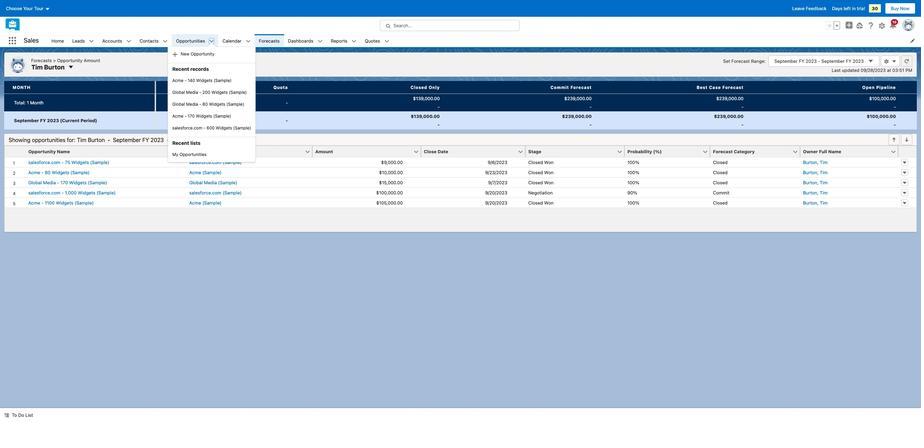 Task type: locate. For each thing, give the bounding box(es) containing it.
acme (sample) up global media (sample) link
[[189, 170, 222, 175]]

4 burton, tim link from the top
[[803, 190, 828, 196]]

recent up my
[[172, 140, 189, 146]]

september fy 2023 (current period)
[[14, 118, 97, 123]]

name inside 'button'
[[57, 149, 70, 154]]

name up 75
[[57, 149, 70, 154]]

$100,000.00
[[870, 96, 896, 101], [867, 114, 896, 119], [376, 190, 403, 196]]

category
[[734, 149, 755, 154]]

4 won from the top
[[544, 200, 554, 206]]

0 horizontal spatial amount
[[84, 58, 100, 63]]

text default image inside reports list item
[[352, 39, 357, 44]]

$239,000.00 -
[[565, 96, 592, 110], [717, 96, 744, 110], [562, 114, 592, 127], [714, 114, 744, 127]]

forecasts inside list
[[259, 38, 280, 43]]

at
[[887, 67, 892, 73]]

1 100% from the top
[[628, 160, 640, 165]]

text default image left reports 'link'
[[318, 39, 323, 44]]

03:51
[[893, 67, 905, 73]]

burton, tim link for $100,000.00
[[803, 190, 828, 196]]

row
[[4, 94, 917, 111], [4, 111, 917, 129]]

left
[[844, 6, 851, 11]]

0 horizontal spatial burton
[[44, 63, 65, 71]]

global up 'acme - 170 widgets (sample)'
[[172, 102, 185, 107]]

1 vertical spatial salesforce.com (sample) link
[[189, 190, 242, 196]]

2 recent from the top
[[172, 140, 189, 146]]

leave feedback link
[[793, 6, 827, 11]]

2 acme (sample) link from the top
[[189, 200, 222, 206]]

burton inside tim burton button
[[44, 63, 65, 71]]

text default image right quotes
[[384, 39, 389, 44]]

0 vertical spatial commit
[[551, 85, 569, 90]]

amount element
[[313, 146, 425, 158]]

dashboards list item
[[284, 34, 327, 47]]

100% for 9/23/2023
[[628, 170, 640, 175]]

acme (sample) link up global media (sample) link
[[189, 170, 222, 175]]

1 burton, tim link from the top
[[803, 160, 828, 165]]

last updated 09/28/2023 at 03:51 pm
[[832, 67, 913, 73]]

month
[[13, 85, 31, 90]]

acme (sample) for acme - 1100 widgets (sample)
[[189, 200, 222, 206]]

widgets down 'global media - 80 widgets (sample)' in the top of the page
[[196, 113, 212, 119]]

1100
[[45, 200, 55, 206]]

widgets for acme - 1100 widgets (sample)
[[56, 200, 73, 206]]

0 vertical spatial forecasts
[[259, 38, 280, 43]]

1 vertical spatial 80
[[45, 170, 51, 175]]

1 acme (sample) link from the top
[[189, 170, 222, 175]]

0 vertical spatial salesforce.com (sample) link
[[189, 160, 242, 165]]

global inside global media - 200 widgets (sample) link
[[172, 90, 185, 95]]

2 • from the left
[[167, 137, 169, 143]]

salesforce.com (sample) link
[[189, 160, 242, 165], [189, 190, 242, 196]]

170 inside list item
[[188, 113, 195, 119]]

2 won from the top
[[544, 170, 554, 175]]

0 vertical spatial opportunity
[[191, 51, 214, 57]]

global for global media (sample)
[[189, 180, 203, 185]]

acme (sample) link
[[189, 170, 222, 175], [189, 200, 222, 206]]

opportunity up records
[[191, 51, 214, 57]]

global for global media - 80 widgets (sample)
[[172, 102, 185, 107]]

widgets right 75
[[72, 160, 89, 165]]

3 won from the top
[[544, 180, 554, 185]]

$105,000.00
[[376, 200, 403, 206]]

september down 1
[[14, 118, 39, 123]]

1 row from the top
[[4, 94, 917, 111]]

2 burton, tim from the top
[[803, 170, 828, 175]]

1 acme (sample) from the top
[[189, 170, 222, 175]]

row up close date button
[[4, 111, 917, 129]]

salesforce.com (sample) link down account name
[[189, 160, 242, 165]]

salesforce.com - 1,000 widgets (sample) link
[[28, 190, 116, 196]]

text default image for reports
[[352, 39, 357, 44]]

0 vertical spatial $100,000.00 -
[[870, 96, 896, 110]]

home link
[[47, 34, 68, 47]]

0 vertical spatial burton
[[44, 63, 65, 71]]

widgets right '1,000'
[[78, 190, 95, 196]]

name down categories
[[209, 149, 222, 154]]

2 vertical spatial opportunity
[[28, 149, 56, 154]]

1 vertical spatial acme (sample) link
[[189, 200, 222, 206]]

feedback
[[806, 6, 827, 11]]

acme for 170
[[172, 113, 184, 119]]

0 vertical spatial recent
[[172, 66, 189, 72]]

account name button
[[187, 146, 305, 157]]

forecast category
[[713, 149, 755, 154]]

september up the last
[[822, 58, 845, 64]]

account name element
[[187, 146, 317, 158]]

• left 'all'
[[167, 137, 169, 143]]

widgets down '1,000'
[[56, 200, 73, 206]]

total: 1 month
[[14, 100, 44, 105]]

acme left "140"
[[172, 78, 184, 83]]

list
[[47, 34, 921, 162]]

1 vertical spatial opportunities
[[180, 152, 207, 157]]

salesforce.com (sample) down global media (sample) link
[[189, 190, 242, 196]]

acme - 1100 widgets (sample)
[[28, 200, 94, 206]]

1 horizontal spatial commit
[[713, 190, 730, 196]]

negotiation
[[528, 190, 553, 196]]

$100,000.00 inside 'grid'
[[376, 190, 403, 196]]

2 9/20/2023 from the top
[[485, 200, 508, 206]]

1 horizontal spatial opportunity
[[57, 58, 83, 63]]

3 burton, tim link from the top
[[803, 180, 828, 185]]

list item
[[168, 34, 256, 162]]

widgets right '600'
[[216, 125, 232, 131]]

$15,000.00
[[379, 180, 403, 185]]

text default image
[[126, 39, 131, 44], [172, 52, 178, 57], [868, 58, 874, 64], [892, 59, 897, 64]]

170
[[188, 113, 195, 119], [61, 180, 68, 185]]

0 horizontal spatial 170
[[61, 180, 68, 185]]

1 vertical spatial amount
[[315, 149, 333, 154]]

0 vertical spatial acme (sample)
[[189, 170, 222, 175]]

$139,000.00
[[413, 96, 440, 101], [411, 114, 440, 119]]

accounts list item
[[98, 34, 135, 47]]

170 down 'global media - 80 widgets (sample)' in the top of the page
[[188, 113, 195, 119]]

1 horizontal spatial •
[[167, 137, 169, 143]]

9/20/2023
[[485, 190, 508, 196], [485, 200, 508, 206]]

burton, tim link for $105,000.00
[[803, 200, 828, 206]]

text default image inside "quotes" list item
[[384, 39, 389, 44]]

burton, tim link for $15,000.00
[[803, 180, 828, 185]]

do
[[18, 413, 24, 418]]

1 horizontal spatial burton
[[88, 137, 105, 143]]

widgets up 'salesforce.com - 1,000 widgets (sample)' link
[[69, 180, 87, 185]]

row down only
[[4, 94, 917, 111]]

4 closed won from the top
[[528, 200, 554, 206]]

widgets right "200"
[[212, 90, 228, 95]]

my opportunities
[[172, 152, 207, 157]]

tim for $105,000.00
[[820, 200, 828, 206]]

text default image for contacts
[[163, 39, 168, 44]]

0 horizontal spatial 80
[[45, 170, 51, 175]]

salesforce.com for 75
[[28, 160, 60, 165]]

1 won from the top
[[544, 160, 554, 165]]

1 vertical spatial salesforce.com (sample)
[[189, 190, 242, 196]]

media for 80
[[186, 102, 198, 107]]

home
[[51, 38, 64, 43]]

september up opportunity name element on the top left of page
[[113, 137, 141, 143]]

global down my opportunities
[[189, 180, 203, 185]]

1 horizontal spatial 80
[[203, 102, 208, 107]]

global media - 200 widgets (sample) link
[[168, 87, 255, 98]]

0 horizontal spatial opportunity
[[28, 149, 56, 154]]

text default image inside leads list item
[[89, 39, 94, 44]]

1 vertical spatial acme (sample)
[[189, 200, 222, 206]]

0 vertical spatial salesforce.com (sample)
[[189, 160, 242, 165]]

tim for $100,000.00
[[820, 190, 828, 196]]

2 burton, tim link from the top
[[803, 170, 828, 175]]

2 acme (sample) from the top
[[189, 200, 222, 206]]

calendar
[[223, 38, 242, 43]]

text default image up last updated 09/28/2023 at 03:51 pm
[[868, 58, 874, 64]]

0 vertical spatial opportunities
[[176, 38, 205, 43]]

2 horizontal spatial name
[[829, 149, 842, 154]]

new
[[181, 51, 190, 57]]

0 vertical spatial 80
[[203, 102, 208, 107]]

action element
[[899, 146, 917, 158]]

acme left 1100
[[28, 200, 40, 206]]

acme down global media (sample) link
[[189, 200, 201, 206]]

status
[[9, 137, 231, 143]]

forecasts > opportunity amount
[[31, 58, 100, 63]]

acme up 'all'
[[172, 113, 184, 119]]

salesforce.com down account name
[[189, 160, 221, 165]]

1 vertical spatial opportunity
[[57, 58, 83, 63]]

80 down opportunity name
[[45, 170, 51, 175]]

1 vertical spatial $100,000.00
[[867, 114, 896, 119]]

widgets for salesforce.com - 1,000 widgets (sample)
[[78, 190, 95, 196]]

acme (sample) for acme - 80 widgets (sample)
[[189, 170, 222, 175]]

$10,000.00
[[379, 170, 403, 175]]

text default image right calendar
[[246, 39, 251, 44]]

account
[[189, 149, 208, 154]]

commit forecast
[[551, 85, 592, 90]]

quotes
[[365, 38, 380, 43]]

leads list item
[[68, 34, 98, 47]]

text default image inside dashboards list item
[[318, 39, 323, 44]]

text default image right contacts
[[163, 39, 168, 44]]

1 vertical spatial 9/20/2023
[[485, 200, 508, 206]]

text default image right reports
[[352, 39, 357, 44]]

80 inside 'grid'
[[45, 170, 51, 175]]

text default image left to
[[4, 413, 9, 418]]

0 vertical spatial 170
[[188, 113, 195, 119]]

new opportunity link
[[168, 48, 255, 60]]

reports
[[331, 38, 347, 43]]

dashboards
[[288, 38, 314, 43]]

tim for $9,000.00
[[820, 160, 828, 165]]

salesforce.com
[[172, 125, 202, 131], [28, 160, 60, 165], [189, 160, 221, 165], [28, 190, 60, 196], [189, 190, 221, 196]]

5 burton, from the top
[[803, 200, 819, 206]]

media for 200
[[186, 90, 198, 95]]

global down acme - 140 widgets (sample)
[[172, 90, 185, 95]]

salesforce.com for 1,000
[[28, 190, 60, 196]]

5 burton, tim link from the top
[[803, 200, 828, 206]]

in
[[852, 6, 856, 11]]

recent for recent lists
[[172, 140, 189, 146]]

2 100% from the top
[[628, 170, 640, 175]]

burton, tim for $100,000.00
[[803, 190, 828, 196]]

1 horizontal spatial forecasts
[[259, 38, 280, 43]]

1 vertical spatial recent
[[172, 140, 189, 146]]

acme down my opportunities
[[189, 170, 201, 175]]

0 horizontal spatial commit
[[551, 85, 569, 90]]

recent down new
[[172, 66, 189, 72]]

5 burton, tim from the top
[[803, 200, 828, 206]]

170 down acme - 80 widgets (sample)
[[61, 180, 68, 185]]

forecasts link
[[255, 34, 284, 47]]

september right range:
[[775, 58, 798, 64]]

salesforce.com for 600
[[172, 125, 202, 131]]

text default image
[[89, 39, 94, 44], [163, 39, 168, 44], [209, 39, 214, 44], [246, 39, 251, 44], [318, 39, 323, 44], [352, 39, 357, 44], [384, 39, 389, 44], [884, 59, 889, 64], [4, 413, 9, 418]]

amount inside button
[[315, 149, 333, 154]]

forecasts up tim burton
[[31, 58, 52, 63]]

• up opportunity name element on the top left of page
[[108, 137, 110, 143]]

global media - 170 widgets (sample)
[[28, 180, 107, 185]]

2 name from the left
[[209, 149, 222, 154]]

action image
[[899, 146, 917, 157]]

•
[[108, 137, 110, 143], [167, 137, 169, 143]]

salesforce.com - 75 widgets (sample) link
[[28, 160, 109, 165]]

widgets for salesforce.com - 75 widgets (sample)
[[72, 160, 89, 165]]

acme (sample) link down global media (sample) link
[[189, 200, 222, 206]]

period)
[[81, 118, 97, 123]]

salesforce.com (sample) link down global media (sample) link
[[189, 190, 242, 196]]

text default image inside accounts list item
[[126, 39, 131, 44]]

2 horizontal spatial opportunity
[[191, 51, 214, 57]]

200
[[203, 90, 210, 95]]

tim inside tim burton button
[[31, 63, 43, 71]]

$139,000.00 - down closed only
[[413, 96, 440, 110]]

text default image right accounts
[[126, 39, 131, 44]]

0 horizontal spatial forecasts
[[31, 58, 52, 63]]

media down my opportunities link
[[204, 180, 217, 185]]

acme (sample) link for acme - 80 widgets (sample)
[[189, 170, 222, 175]]

0 vertical spatial acme (sample) link
[[189, 170, 222, 175]]

burton up opportunity name 'button'
[[88, 137, 105, 143]]

1 horizontal spatial name
[[209, 149, 222, 154]]

global inside "global media - 80 widgets (sample)" link
[[172, 102, 185, 107]]

item number image
[[5, 146, 25, 157]]

closed won for 9/23/2023
[[528, 170, 554, 175]]

closed won for 9/7/2023
[[528, 180, 554, 185]]

text default image right leads
[[89, 39, 94, 44]]

0 vertical spatial 9/20/2023
[[485, 190, 508, 196]]

$139,000.00 - up close
[[411, 114, 440, 127]]

opportunity
[[191, 51, 214, 57], [57, 58, 83, 63], [28, 149, 56, 154]]

fy inside button
[[40, 118, 46, 123]]

140
[[188, 78, 195, 83]]

1 name from the left
[[57, 149, 70, 154]]

1 closed won from the top
[[528, 160, 554, 165]]

1 vertical spatial commit
[[713, 190, 730, 196]]

3 burton, from the top
[[803, 180, 819, 185]]

choose
[[6, 6, 22, 11]]

4 100% from the top
[[628, 200, 640, 206]]

leave feedback
[[793, 6, 827, 11]]

media down the acme - 80 widgets (sample) link on the left
[[43, 180, 56, 185]]

new opportunity
[[181, 51, 214, 57]]

acme for 1100
[[28, 200, 40, 206]]

opportunities up new
[[176, 38, 205, 43]]

global for global media - 200 widgets (sample)
[[172, 90, 185, 95]]

buy
[[891, 6, 899, 11]]

now
[[901, 6, 910, 11]]

widgets down 75
[[52, 170, 69, 175]]

salesforce.com (sample) down account name
[[189, 160, 242, 165]]

text default image inside contacts list item
[[163, 39, 168, 44]]

text default image left new
[[172, 52, 178, 57]]

salesforce.com down opportunity name
[[28, 160, 60, 165]]

opportunities down lists at the top of the page
[[180, 152, 207, 157]]

acme (sample)
[[189, 170, 222, 175], [189, 200, 222, 206]]

4 burton, tim from the top
[[803, 190, 828, 196]]

0 horizontal spatial name
[[57, 149, 70, 154]]

acme - 80 widgets (sample)
[[28, 170, 90, 175]]

owner full name button
[[801, 146, 891, 157]]

2 closed won from the top
[[528, 170, 554, 175]]

widgets up "200"
[[196, 78, 213, 83]]

1 9/20/2023 from the top
[[485, 190, 508, 196]]

acme down opportunity name
[[28, 170, 40, 175]]

media down "140"
[[186, 90, 198, 95]]

september
[[775, 58, 798, 64], [822, 58, 845, 64], [14, 118, 39, 123], [113, 137, 141, 143]]

9/20/2023 for closed won
[[485, 200, 508, 206]]

media for 170
[[43, 180, 56, 185]]

600
[[207, 125, 215, 131]]

salesforce.com - 1,000 widgets (sample)
[[28, 190, 116, 196]]

salesforce.com up the recent lists
[[172, 125, 202, 131]]

3 burton, tim from the top
[[803, 180, 828, 185]]

text default image inside calendar list item
[[246, 39, 251, 44]]

1 burton, from the top
[[803, 160, 819, 165]]

salesforce.com up 1100
[[28, 190, 60, 196]]

90%
[[628, 190, 638, 196]]

2023
[[806, 58, 817, 64], [853, 58, 864, 64], [47, 118, 59, 123], [151, 137, 164, 143]]

owner full name element
[[801, 146, 903, 158]]

2 salesforce.com (sample) from the top
[[189, 190, 242, 196]]

global down the acme - 80 widgets (sample) link on the left
[[28, 180, 42, 185]]

media
[[186, 90, 198, 95], [186, 102, 198, 107], [43, 180, 56, 185], [204, 180, 217, 185]]

updated
[[842, 67, 860, 73]]

name for opportunity name
[[57, 149, 70, 154]]

4 burton, from the top
[[803, 190, 819, 196]]

1 recent from the top
[[172, 66, 189, 72]]

1 horizontal spatial 170
[[188, 113, 195, 119]]

owner
[[803, 149, 818, 154]]

opportunity name button
[[25, 146, 179, 157]]

name right full
[[829, 149, 842, 154]]

2 burton, from the top
[[803, 170, 819, 175]]

tim burton button
[[31, 63, 76, 72]]

media up 'acme - 170 widgets (sample)'
[[186, 102, 198, 107]]

acme (sample) down global media (sample) link
[[189, 200, 222, 206]]

open
[[863, 85, 875, 90]]

reports link
[[327, 34, 352, 47]]

probability
[[628, 149, 652, 154]]

$100,000.00 -
[[870, 96, 896, 110], [867, 114, 896, 127]]

grid
[[5, 146, 917, 208]]

80 down "200"
[[203, 102, 208, 107]]

100% for 9/20/2023
[[628, 200, 640, 206]]

1 burton, tim from the top
[[803, 160, 828, 165]]

burton down >
[[44, 63, 65, 71]]

1 horizontal spatial amount
[[315, 149, 333, 154]]

closed won
[[528, 160, 554, 165], [528, 170, 554, 175], [528, 180, 554, 185], [528, 200, 554, 206]]

forecasts left the dashboards link
[[259, 38, 280, 43]]

probability (%) element
[[625, 146, 715, 158]]

3 closed won from the top
[[528, 180, 554, 185]]

burton, tim for $105,000.00
[[803, 200, 828, 206]]

text default image for dashboards
[[318, 39, 323, 44]]

reports list item
[[327, 34, 361, 47]]

opportunity right >
[[57, 58, 83, 63]]

opportunity inside 'button'
[[28, 149, 56, 154]]

2 vertical spatial $100,000.00
[[376, 190, 403, 196]]

0 vertical spatial amount
[[84, 58, 100, 63]]

1 vertical spatial forecasts
[[31, 58, 52, 63]]

acme - 170 widgets (sample) link
[[168, 110, 255, 122]]

group
[[826, 21, 840, 30]]

opportunity down opportunities
[[28, 149, 56, 154]]

0 horizontal spatial •
[[108, 137, 110, 143]]

tim for $15,000.00
[[820, 180, 828, 185]]



Task type: vqa. For each thing, say whether or not it's contained in the screenshot.
"list" containing Lightning Usage
no



Task type: describe. For each thing, give the bounding box(es) containing it.
>
[[53, 58, 56, 63]]

salesforce.com - 600 widgets (sample)
[[172, 125, 251, 131]]

text default image inside to do list button
[[4, 413, 9, 418]]

account name
[[189, 149, 222, 154]]

close date button
[[421, 146, 518, 157]]

choose your tour button
[[6, 3, 50, 14]]

set
[[723, 58, 730, 64]]

$239,000.00 - up stage element
[[562, 114, 592, 127]]

opportunities link
[[172, 34, 209, 47]]

0 vertical spatial $139,000.00
[[413, 96, 440, 101]]

1 vertical spatial $139,000.00 -
[[411, 114, 440, 127]]

global for global media - 170 widgets (sample)
[[28, 180, 42, 185]]

full
[[819, 149, 828, 154]]

opportunity name element
[[25, 146, 191, 158]]

0 vertical spatial $100,000.00
[[870, 96, 896, 101]]

$239,000.00 - down commit forecast on the top
[[565, 96, 592, 110]]

pipeline
[[877, 85, 896, 90]]

1 salesforce.com (sample) link from the top
[[189, 160, 242, 165]]

global media (sample)
[[189, 180, 237, 185]]

won for 9/20/2023
[[544, 200, 554, 206]]

tim burton
[[31, 63, 65, 71]]

list
[[25, 413, 33, 418]]

forecast category button
[[710, 146, 793, 157]]

to do list button
[[0, 408, 37, 422]]

tour
[[34, 6, 43, 11]]

calendar list item
[[218, 34, 255, 47]]

list containing recent records
[[47, 34, 921, 162]]

close date
[[424, 149, 448, 154]]

categories
[[203, 137, 231, 143]]

widgets down global media - 200 widgets (sample) link
[[209, 102, 225, 107]]

$239,000.00 - up forecast category
[[714, 114, 744, 127]]

sales
[[24, 37, 39, 44]]

forecast category element
[[710, 146, 805, 158]]

leave
[[793, 6, 805, 11]]

burton, tim for $9,000.00
[[803, 160, 828, 165]]

opportunities
[[32, 137, 66, 143]]

acme - 1100 widgets (sample) link
[[28, 200, 94, 206]]

search...
[[394, 23, 412, 28]]

owner full name
[[803, 149, 842, 154]]

salesforce.com - 75 widgets (sample)
[[28, 160, 109, 165]]

burton, tim link for $9,000.00
[[803, 160, 828, 165]]

forecast inside button
[[713, 149, 733, 154]]

30
[[872, 6, 878, 11]]

recent for recent records
[[172, 66, 189, 72]]

best
[[697, 85, 708, 90]]

$9,000.00
[[381, 160, 403, 165]]

text default image up new opportunity link
[[209, 39, 214, 44]]

text default image up 03:51
[[892, 59, 897, 64]]

global media - 200 widgets (sample)
[[172, 90, 247, 95]]

9/7/2023
[[488, 180, 508, 185]]

best case forecast
[[697, 85, 744, 90]]

won for 9/7/2023
[[544, 180, 554, 185]]

for:
[[67, 137, 76, 143]]

contacts list item
[[135, 34, 172, 47]]

acme - 80 widgets (sample) link
[[28, 170, 90, 175]]

days
[[832, 6, 843, 11]]

salesforce.com down global media (sample) link
[[189, 190, 221, 196]]

(%)
[[653, 149, 662, 154]]

1 vertical spatial $100,000.00 -
[[867, 114, 896, 127]]

date
[[438, 149, 448, 154]]

status containing showing opportunities for: tim burton
[[9, 137, 231, 143]]

close
[[424, 149, 437, 154]]

widgets for acme - 170 widgets (sample)
[[196, 113, 212, 119]]

to do list
[[12, 413, 33, 418]]

2023 inside button
[[47, 118, 59, 123]]

100% for 9/6/2023
[[628, 160, 640, 165]]

(current
[[60, 118, 79, 123]]

text default image for calendar
[[246, 39, 251, 44]]

closed won for 9/20/2023
[[528, 200, 554, 206]]

1 vertical spatial $139,000.00
[[411, 114, 440, 119]]

1,000
[[65, 190, 77, 196]]

closed only
[[411, 85, 440, 90]]

acme - 170 widgets (sample)
[[172, 113, 231, 119]]

list item containing recent records
[[168, 34, 256, 162]]

80 inside list item
[[203, 102, 208, 107]]

stage button
[[526, 146, 617, 157]]

won for 9/23/2023
[[544, 170, 554, 175]]

text default image for leads
[[89, 39, 94, 44]]

quotes list item
[[361, 34, 393, 47]]

dashboards link
[[284, 34, 318, 47]]

acme (sample) link for acme - 1100 widgets (sample)
[[189, 200, 222, 206]]

text default image for quotes
[[384, 39, 389, 44]]

1 • from the left
[[108, 137, 110, 143]]

stage element
[[526, 146, 629, 158]]

commit for commit
[[713, 190, 730, 196]]

accounts
[[102, 38, 122, 43]]

recent records
[[172, 66, 209, 72]]

item number element
[[5, 146, 25, 158]]

quotes link
[[361, 34, 384, 47]]

pm
[[906, 67, 913, 73]]

commit for commit forecast
[[551, 85, 569, 90]]

burton, tim link for $10,000.00
[[803, 170, 828, 175]]

only
[[429, 85, 440, 90]]

text default image inside new opportunity link
[[172, 52, 178, 57]]

burton, tim for $15,000.00
[[803, 180, 828, 185]]

opportunity name
[[28, 149, 70, 154]]

widgets for salesforce.com - 600 widgets (sample)
[[216, 125, 232, 131]]

burton, for $15,000.00
[[803, 180, 819, 185]]

10
[[893, 20, 897, 24]]

all
[[172, 137, 178, 143]]

75
[[65, 160, 70, 165]]

$239,000.00 - down best case forecast
[[717, 96, 744, 110]]

global media (sample) link
[[189, 180, 237, 185]]

showing opportunities for: tim burton • september fy 2023 • all forecast categories
[[9, 137, 231, 143]]

3 name from the left
[[829, 149, 842, 154]]

close date element
[[421, 146, 530, 158]]

global media - 80 widgets (sample)
[[172, 102, 244, 107]]

9/23/2023
[[485, 170, 508, 175]]

forecasts for forecasts
[[259, 38, 280, 43]]

1 vertical spatial burton
[[88, 137, 105, 143]]

my
[[172, 152, 178, 157]]

1 vertical spatial 170
[[61, 180, 68, 185]]

acme - 140 widgets (sample) link
[[168, 75, 255, 87]]

2 row from the top
[[4, 111, 917, 129]]

range:
[[751, 58, 766, 64]]

tim for $10,000.00
[[820, 170, 828, 175]]

my opportunities link
[[168, 149, 255, 161]]

calendar link
[[218, 34, 246, 47]]

acme for 140
[[172, 78, 184, 83]]

grid containing opportunity name
[[5, 146, 917, 208]]

showing
[[9, 137, 30, 143]]

9/20/2023 for negotiation
[[485, 190, 508, 196]]

choose your tour
[[6, 6, 43, 11]]

text default image up at
[[884, 59, 889, 64]]

amount button
[[313, 146, 414, 157]]

burton, for $10,000.00
[[803, 170, 819, 175]]

1
[[27, 100, 29, 105]]

month
[[30, 100, 44, 105]]

forecasts for forecasts > opportunity amount
[[31, 58, 52, 63]]

0 vertical spatial $139,000.00 -
[[413, 96, 440, 110]]

acme for 80
[[28, 170, 40, 175]]

closed won for 9/6/2023
[[528, 160, 554, 165]]

september inside button
[[14, 118, 39, 123]]

to
[[12, 413, 17, 418]]

set forecast range:
[[723, 58, 766, 64]]

3 100% from the top
[[628, 180, 640, 185]]

burton, for $100,000.00
[[803, 190, 819, 196]]

burton, tim for $10,000.00
[[803, 170, 828, 175]]

widgets for acme - 140 widgets (sample)
[[196, 78, 213, 83]]

september fy 2023 - september fy 2023
[[775, 58, 864, 64]]

1 salesforce.com (sample) from the top
[[189, 160, 242, 165]]

burton, for $105,000.00
[[803, 200, 819, 206]]

2 salesforce.com (sample) link from the top
[[189, 190, 242, 196]]

widgets for acme - 80 widgets (sample)
[[52, 170, 69, 175]]

name for account name
[[209, 149, 222, 154]]

9/6/2023
[[488, 160, 508, 165]]

burton, for $9,000.00
[[803, 160, 819, 165]]

won for 9/6/2023
[[544, 160, 554, 165]]

leads link
[[68, 34, 89, 47]]



